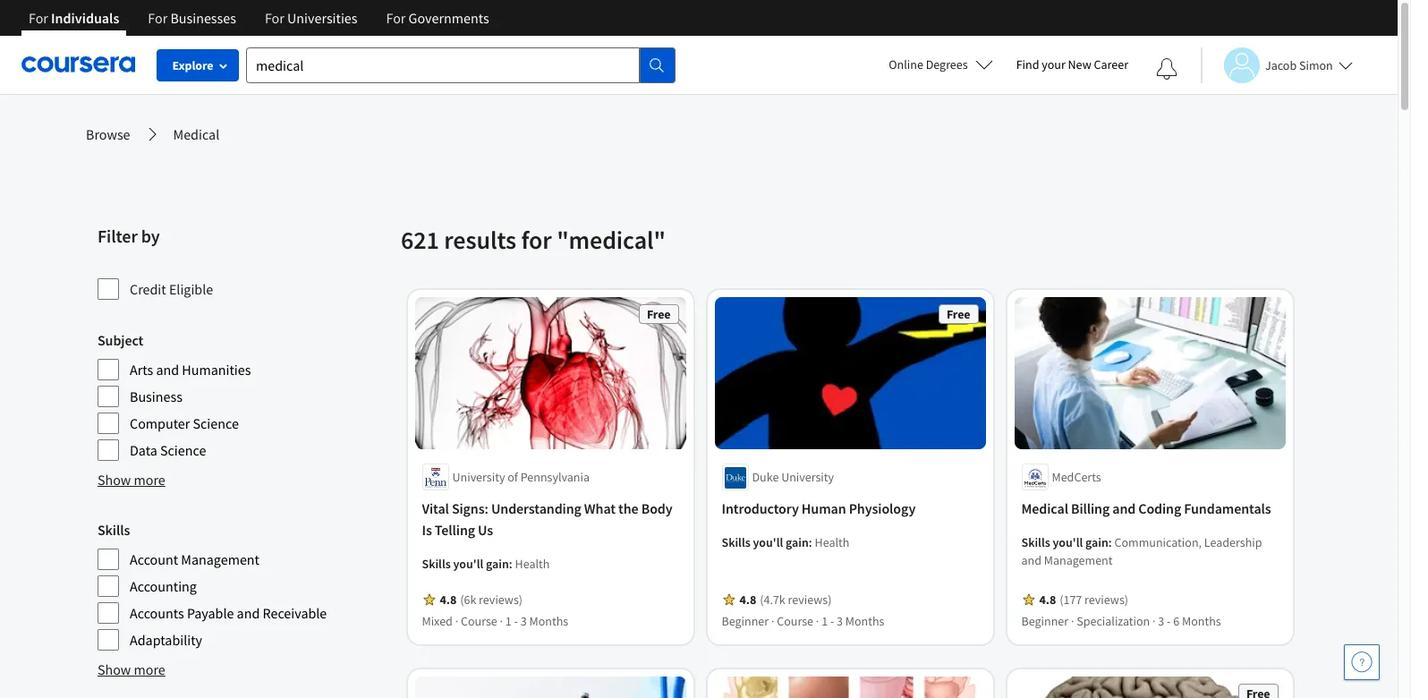 Task type: locate. For each thing, give the bounding box(es) containing it.
1 free from the left
[[648, 306, 671, 322]]

1 horizontal spatial :
[[810, 535, 813, 551]]

university up the signs:
[[453, 470, 506, 486]]

billing
[[1072, 500, 1111, 518]]

beginner down (4.7k
[[722, 614, 770, 630]]

skills you'll gain :
[[1022, 535, 1116, 551]]

1 horizontal spatial 1
[[822, 614, 829, 630]]

1 vertical spatial show
[[98, 661, 131, 679]]

medical down explore dropdown button
[[173, 125, 220, 143]]

1 vertical spatial medical
[[1022, 500, 1069, 518]]

vital
[[423, 500, 450, 518]]

science for data science
[[160, 441, 206, 459]]

1 horizontal spatial skills you'll gain : health
[[722, 535, 850, 551]]

2 course from the left
[[778, 614, 814, 630]]

free
[[648, 306, 671, 322], [948, 306, 971, 322]]

show more button for data science
[[98, 469, 165, 491]]

0 horizontal spatial 4.8
[[440, 592, 457, 608]]

accounts
[[130, 604, 184, 622]]

· down (177
[[1072, 614, 1075, 630]]

0 horizontal spatial free
[[648, 306, 671, 322]]

4.8
[[440, 592, 457, 608], [740, 592, 757, 608], [1040, 592, 1057, 608]]

0 vertical spatial show more
[[98, 471, 165, 489]]

2 horizontal spatial 3
[[1159, 614, 1165, 630]]

1 for human
[[822, 614, 829, 630]]

gain down billing
[[1087, 535, 1110, 551]]

reviews) up mixed · course · 1 - 3 months
[[480, 592, 523, 608]]

gain down 'us' in the bottom of the page
[[487, 556, 510, 572]]

of
[[508, 470, 519, 486]]

jacob simon
[[1266, 57, 1334, 73]]

None search field
[[246, 47, 676, 83]]

3 4.8 from the left
[[1040, 592, 1057, 608]]

1 more from the top
[[134, 471, 165, 489]]

medical
[[173, 125, 220, 143], [1022, 500, 1069, 518]]

beginner for introductory
[[722, 614, 770, 630]]

and inside 'link'
[[1114, 500, 1137, 518]]

0 vertical spatial medical
[[173, 125, 220, 143]]

signs:
[[452, 500, 489, 518]]

1 horizontal spatial reviews)
[[789, 592, 833, 608]]

2 free from the left
[[948, 306, 971, 322]]

1 - from the left
[[515, 614, 519, 630]]

3 - from the left
[[1168, 614, 1172, 630]]

skills down is
[[423, 556, 451, 572]]

2 show more from the top
[[98, 661, 165, 679]]

online degrees
[[889, 56, 968, 73]]

"medical"
[[557, 224, 666, 256]]

management down the skills you'll gain :
[[1045, 553, 1114, 569]]

medcerts
[[1053, 470, 1102, 486]]

humanities
[[182, 361, 251, 379]]

and for medical billing and coding fundamentals
[[1114, 500, 1137, 518]]

gain
[[787, 535, 810, 551], [1087, 535, 1110, 551], [487, 556, 510, 572]]

2 university from the left
[[782, 470, 835, 486]]

1 months from the left
[[530, 614, 569, 630]]

beginner for medical
[[1022, 614, 1070, 630]]

for individuals
[[29, 9, 119, 27]]

: for vital signs: understanding what the body is telling us
[[510, 556, 513, 572]]

and
[[156, 361, 179, 379], [1114, 500, 1137, 518], [1022, 553, 1043, 569], [237, 604, 260, 622]]

621 results for "medical"
[[401, 224, 666, 256]]

pennsylvania
[[521, 470, 590, 486]]

2 · from the left
[[500, 614, 504, 630]]

medical up the skills you'll gain :
[[1022, 500, 1069, 518]]

more down "data"
[[134, 471, 165, 489]]

specialization
[[1078, 614, 1151, 630]]

0 horizontal spatial health
[[516, 556, 550, 572]]

science down humanities
[[193, 415, 239, 432]]

1 vertical spatial more
[[134, 661, 165, 679]]

1 course from the left
[[461, 614, 498, 630]]

0 horizontal spatial university
[[453, 470, 506, 486]]

4 for from the left
[[386, 9, 406, 27]]

2 1 from the left
[[822, 614, 829, 630]]

gain for vital signs: understanding what the body is telling us
[[487, 556, 510, 572]]

2 horizontal spatial :
[[1110, 535, 1113, 551]]

health down human in the bottom of the page
[[816, 535, 850, 551]]

account
[[130, 551, 178, 569]]

1 show from the top
[[98, 471, 131, 489]]

1 4.8 from the left
[[440, 592, 457, 608]]

1 vertical spatial science
[[160, 441, 206, 459]]

1 vertical spatial show more
[[98, 661, 165, 679]]

0 horizontal spatial :
[[510, 556, 513, 572]]

management inside communication, leadership and management
[[1045, 553, 1114, 569]]

you'll down billing
[[1054, 535, 1084, 551]]

and right payable
[[237, 604, 260, 622]]

0 horizontal spatial management
[[181, 551, 260, 569]]

1 vertical spatial show more button
[[98, 659, 165, 680]]

4.8 left (177
[[1040, 592, 1057, 608]]

browse
[[86, 125, 130, 143]]

health
[[816, 535, 850, 551], [516, 556, 550, 572]]

accounts payable and receivable
[[130, 604, 327, 622]]

1 1 from the left
[[506, 614, 512, 630]]

free for introductory human physiology
[[948, 306, 971, 322]]

help center image
[[1352, 652, 1373, 673]]

1 horizontal spatial university
[[782, 470, 835, 486]]

- for physiology
[[831, 614, 835, 630]]

1 down 4.8 (6k reviews)
[[506, 614, 512, 630]]

0 horizontal spatial 1
[[506, 614, 512, 630]]

you'll
[[754, 535, 784, 551], [1054, 535, 1084, 551], [454, 556, 484, 572]]

for governments
[[386, 9, 489, 27]]

: up 4.8 (6k reviews)
[[510, 556, 513, 572]]

4.8 for introductory human physiology
[[740, 592, 757, 608]]

reviews) up beginner · course · 1 - 3 months
[[789, 592, 833, 608]]

0 horizontal spatial months
[[530, 614, 569, 630]]

- for understanding
[[515, 614, 519, 630]]

reviews) for signs:
[[480, 592, 523, 608]]

reviews) up 'specialization'
[[1086, 592, 1129, 608]]

3 reviews) from the left
[[1086, 592, 1129, 608]]

beginner
[[722, 614, 770, 630], [1022, 614, 1070, 630]]

gain down introductory human physiology
[[787, 535, 810, 551]]

1 horizontal spatial -
[[831, 614, 835, 630]]

1 horizontal spatial months
[[846, 614, 885, 630]]

4.8 (4.7k reviews)
[[740, 592, 833, 608]]

accounting
[[130, 577, 197, 595]]

0 horizontal spatial beginner
[[722, 614, 770, 630]]

2 reviews) from the left
[[789, 592, 833, 608]]

2 for from the left
[[148, 9, 168, 27]]

credit
[[130, 280, 166, 298]]

1 horizontal spatial beginner
[[1022, 614, 1070, 630]]

skills you'll gain : health down introductory
[[722, 535, 850, 551]]

show more down adaptability
[[98, 661, 165, 679]]

1 university from the left
[[453, 470, 506, 486]]

- down 4.8 (6k reviews)
[[515, 614, 519, 630]]

skills
[[98, 521, 130, 539], [722, 535, 751, 551], [1022, 535, 1051, 551], [423, 556, 451, 572]]

4.8 (6k reviews)
[[440, 592, 523, 608]]

show more button
[[98, 469, 165, 491], [98, 659, 165, 680]]

subject
[[98, 331, 143, 349]]

understanding
[[492, 500, 582, 518]]

2 horizontal spatial months
[[1183, 614, 1222, 630]]

1 for from the left
[[29, 9, 48, 27]]

: down billing
[[1110, 535, 1113, 551]]

2 horizontal spatial 4.8
[[1040, 592, 1057, 608]]

1 horizontal spatial management
[[1045, 553, 1114, 569]]

and inside skills "group"
[[237, 604, 260, 622]]

2 4.8 from the left
[[740, 592, 757, 608]]

course for human
[[778, 614, 814, 630]]

health down vital signs: understanding what the body is telling us
[[516, 556, 550, 572]]

4.8 left (4.7k
[[740, 592, 757, 608]]

months
[[530, 614, 569, 630], [846, 614, 885, 630], [1183, 614, 1222, 630]]

for left businesses
[[148, 9, 168, 27]]

0 vertical spatial skills you'll gain : health
[[722, 535, 850, 551]]

medical billing and coding fundamentals
[[1022, 500, 1272, 518]]

· down 4.8 (4.7k reviews)
[[817, 614, 820, 630]]

2 more from the top
[[134, 661, 165, 679]]

2 3 from the left
[[838, 614, 844, 630]]

more for data science
[[134, 471, 165, 489]]

1 vertical spatial skills you'll gain : health
[[423, 556, 550, 572]]

science down the computer science on the left bottom of the page
[[160, 441, 206, 459]]

course down 4.8 (4.7k reviews)
[[778, 614, 814, 630]]

beginner down (177
[[1022, 614, 1070, 630]]

1 horizontal spatial free
[[948, 306, 971, 322]]

for for universities
[[265, 9, 285, 27]]

skills up account
[[98, 521, 130, 539]]

telling
[[435, 521, 476, 539]]

1 horizontal spatial you'll
[[754, 535, 784, 551]]

4.8 left (6k
[[440, 592, 457, 608]]

for
[[29, 9, 48, 27], [148, 9, 168, 27], [265, 9, 285, 27], [386, 9, 406, 27]]

1 show more from the top
[[98, 471, 165, 489]]

1 horizontal spatial health
[[816, 535, 850, 551]]

management up accounts payable and receivable
[[181, 551, 260, 569]]

1 vertical spatial health
[[516, 556, 550, 572]]

0 vertical spatial science
[[193, 415, 239, 432]]

3 months from the left
[[1183, 614, 1222, 630]]

medical billing and coding fundamentals link
[[1022, 498, 1279, 520]]

1 horizontal spatial gain
[[787, 535, 810, 551]]

and inside communication, leadership and management
[[1022, 553, 1043, 569]]

1 horizontal spatial 4.8
[[740, 592, 757, 608]]

show
[[98, 471, 131, 489], [98, 661, 131, 679]]

jacob simon button
[[1201, 47, 1353, 83]]

2 horizontal spatial -
[[1168, 614, 1172, 630]]

for left individuals
[[29, 9, 48, 27]]

0 horizontal spatial 3
[[521, 614, 528, 630]]

reviews)
[[480, 592, 523, 608], [789, 592, 833, 608], [1086, 592, 1129, 608]]

1 beginner from the left
[[722, 614, 770, 630]]

arts and humanities
[[130, 361, 251, 379]]

and right arts
[[156, 361, 179, 379]]

management
[[181, 551, 260, 569], [1045, 553, 1114, 569]]

us
[[479, 521, 494, 539]]

· left the '6'
[[1154, 614, 1157, 630]]

- down 4.8 (4.7k reviews)
[[831, 614, 835, 630]]

0 horizontal spatial -
[[515, 614, 519, 630]]

introductory
[[722, 500, 800, 518]]

2 - from the left
[[831, 614, 835, 630]]

2 show from the top
[[98, 661, 131, 679]]

0 horizontal spatial medical
[[173, 125, 220, 143]]

1
[[506, 614, 512, 630], [822, 614, 829, 630]]

1 show more button from the top
[[98, 469, 165, 491]]

1 reviews) from the left
[[480, 592, 523, 608]]

and down the skills you'll gain :
[[1022, 553, 1043, 569]]

course
[[461, 614, 498, 630], [778, 614, 814, 630]]

: down introductory human physiology
[[810, 535, 813, 551]]

show down adaptability
[[98, 661, 131, 679]]

0 vertical spatial more
[[134, 471, 165, 489]]

the
[[619, 500, 639, 518]]

- for and
[[1168, 614, 1172, 630]]

2 horizontal spatial reviews)
[[1086, 592, 1129, 608]]

- left the '6'
[[1168, 614, 1172, 630]]

more down adaptability
[[134, 661, 165, 679]]

2 months from the left
[[846, 614, 885, 630]]

you'll up (6k
[[454, 556, 484, 572]]

for left governments
[[386, 9, 406, 27]]

1 down 4.8 (4.7k reviews)
[[822, 614, 829, 630]]

online degrees button
[[875, 45, 1008, 84]]

skills you'll gain : health down 'us' in the bottom of the page
[[423, 556, 550, 572]]

:
[[810, 535, 813, 551], [1110, 535, 1113, 551], [510, 556, 513, 572]]

show more
[[98, 471, 165, 489], [98, 661, 165, 679]]

payable
[[187, 604, 234, 622]]

· down 4.8 (6k reviews)
[[500, 614, 504, 630]]

university
[[453, 470, 506, 486], [782, 470, 835, 486]]

· down (4.7k
[[772, 614, 775, 630]]

0 vertical spatial show more button
[[98, 469, 165, 491]]

0 horizontal spatial you'll
[[454, 556, 484, 572]]

skills inside "group"
[[98, 521, 130, 539]]

receivable
[[263, 604, 327, 622]]

show more button down adaptability
[[98, 659, 165, 680]]

skills group
[[98, 519, 390, 652]]

find your new career
[[1017, 56, 1129, 73]]

for left universities
[[265, 9, 285, 27]]

banner navigation
[[14, 0, 504, 49]]

and for accounts payable and receivable
[[237, 604, 260, 622]]

course down 4.8 (6k reviews)
[[461, 614, 498, 630]]

1 horizontal spatial 3
[[838, 614, 844, 630]]

1 · from the left
[[456, 614, 459, 630]]

2 horizontal spatial you'll
[[1054, 535, 1084, 551]]

0 horizontal spatial reviews)
[[480, 592, 523, 608]]

show more down "data"
[[98, 471, 165, 489]]

science
[[193, 415, 239, 432], [160, 441, 206, 459]]

and inside subject group
[[156, 361, 179, 379]]

show more button down "data"
[[98, 469, 165, 491]]

1 horizontal spatial medical
[[1022, 500, 1069, 518]]

governments
[[409, 9, 489, 27]]

physiology
[[850, 500, 917, 518]]

university up introductory human physiology
[[782, 470, 835, 486]]

· right mixed
[[456, 614, 459, 630]]

data
[[130, 441, 157, 459]]

0 horizontal spatial skills you'll gain : health
[[423, 556, 550, 572]]

3 for from the left
[[265, 9, 285, 27]]

0 vertical spatial health
[[816, 535, 850, 551]]

and right billing
[[1114, 500, 1137, 518]]

2 beginner from the left
[[1022, 614, 1070, 630]]

-
[[515, 614, 519, 630], [831, 614, 835, 630], [1168, 614, 1172, 630]]

1 3 from the left
[[521, 614, 528, 630]]

adaptability
[[130, 631, 202, 649]]

medical inside 'link'
[[1022, 500, 1069, 518]]

3
[[521, 614, 528, 630], [838, 614, 844, 630], [1159, 614, 1165, 630]]

1 horizontal spatial course
[[778, 614, 814, 630]]

0 vertical spatial show
[[98, 471, 131, 489]]

show down "data"
[[98, 471, 131, 489]]

reviews) for human
[[789, 592, 833, 608]]

show notifications image
[[1157, 58, 1178, 80]]

degrees
[[926, 56, 968, 73]]

computer
[[130, 415, 190, 432]]

2 show more button from the top
[[98, 659, 165, 680]]

0 horizontal spatial gain
[[487, 556, 510, 572]]

you'll down introductory
[[754, 535, 784, 551]]

0 horizontal spatial course
[[461, 614, 498, 630]]

more
[[134, 471, 165, 489], [134, 661, 165, 679]]

results
[[444, 224, 517, 256]]

3 · from the left
[[772, 614, 775, 630]]



Task type: describe. For each thing, give the bounding box(es) containing it.
eligible
[[169, 280, 213, 298]]

4.8 for vital signs: understanding what the body is telling us
[[440, 592, 457, 608]]

computer science
[[130, 415, 239, 432]]

3 for physiology
[[838, 614, 844, 630]]

free for vital signs: understanding what the body is telling us
[[648, 306, 671, 322]]

3 for understanding
[[521, 614, 528, 630]]

6 · from the left
[[1154, 614, 1157, 630]]

for for governments
[[386, 9, 406, 27]]

vital signs: understanding what the body is telling us
[[423, 500, 673, 539]]

body
[[642, 500, 673, 518]]

What do you want to learn? text field
[[246, 47, 640, 83]]

4.8 for medical billing and coding fundamentals
[[1040, 592, 1057, 608]]

show more button for adaptability
[[98, 659, 165, 680]]

explore button
[[157, 49, 239, 81]]

show more for data science
[[98, 471, 165, 489]]

business
[[130, 388, 183, 406]]

you'll for vital signs: understanding what the body is telling us
[[454, 556, 484, 572]]

health for understanding
[[516, 556, 550, 572]]

gain for introductory human physiology
[[787, 535, 810, 551]]

subject group
[[98, 329, 390, 462]]

course for signs:
[[461, 614, 498, 630]]

health for physiology
[[816, 535, 850, 551]]

find
[[1017, 56, 1040, 73]]

browse link
[[86, 124, 130, 145]]

skills you'll gain : health for signs:
[[423, 556, 550, 572]]

mixed · course · 1 - 3 months
[[423, 614, 569, 630]]

leadership
[[1205, 535, 1263, 551]]

vital signs: understanding what the body is telling us link
[[423, 498, 680, 541]]

coding
[[1140, 500, 1182, 518]]

3 3 from the left
[[1159, 614, 1165, 630]]

what
[[585, 500, 616, 518]]

coursera image
[[21, 50, 135, 79]]

months for and
[[1183, 614, 1222, 630]]

introductory human physiology link
[[722, 498, 979, 520]]

university of pennsylvania
[[453, 470, 590, 486]]

filter
[[98, 225, 138, 247]]

duke
[[753, 470, 780, 486]]

4 · from the left
[[817, 614, 820, 630]]

: for introductory human physiology
[[810, 535, 813, 551]]

online
[[889, 56, 924, 73]]

new
[[1069, 56, 1092, 73]]

your
[[1042, 56, 1066, 73]]

filter by
[[98, 225, 160, 247]]

account management
[[130, 551, 260, 569]]

jacob
[[1266, 57, 1297, 73]]

2 horizontal spatial gain
[[1087, 535, 1110, 551]]

you'll for introductory human physiology
[[754, 535, 784, 551]]

for for businesses
[[148, 9, 168, 27]]

introductory human physiology
[[722, 500, 917, 518]]

simon
[[1300, 57, 1334, 73]]

5 · from the left
[[1072, 614, 1075, 630]]

show for data science
[[98, 471, 131, 489]]

universities
[[287, 9, 358, 27]]

communication, leadership and management
[[1022, 535, 1263, 569]]

show more for adaptability
[[98, 661, 165, 679]]

1 for signs:
[[506, 614, 512, 630]]

communication,
[[1116, 535, 1203, 551]]

more for adaptability
[[134, 661, 165, 679]]

4.8 (177 reviews)
[[1040, 592, 1129, 608]]

6
[[1174, 614, 1181, 630]]

for for individuals
[[29, 9, 48, 27]]

and for communication, leadership and management
[[1022, 553, 1043, 569]]

explore
[[172, 57, 214, 73]]

arts
[[130, 361, 153, 379]]

(177
[[1061, 592, 1083, 608]]

for
[[522, 224, 552, 256]]

career
[[1094, 56, 1129, 73]]

data science
[[130, 441, 206, 459]]

months for physiology
[[846, 614, 885, 630]]

management inside skills "group"
[[181, 551, 260, 569]]

show for adaptability
[[98, 661, 131, 679]]

beginner · course · 1 - 3 months
[[722, 614, 885, 630]]

by
[[141, 225, 160, 247]]

credit eligible
[[130, 280, 213, 298]]

mixed
[[423, 614, 453, 630]]

621
[[401, 224, 439, 256]]

medical for medical
[[173, 125, 220, 143]]

fundamentals
[[1185, 500, 1272, 518]]

months for understanding
[[530, 614, 569, 630]]

human
[[802, 500, 847, 518]]

businesses
[[170, 9, 236, 27]]

(4.7k
[[761, 592, 786, 608]]

for businesses
[[148, 9, 236, 27]]

find your new career link
[[1008, 54, 1138, 76]]

(6k
[[461, 592, 477, 608]]

skills down introductory
[[722, 535, 751, 551]]

science for computer science
[[193, 415, 239, 432]]

beginner · specialization · 3 - 6 months
[[1022, 614, 1222, 630]]

skills you'll gain : health for human
[[722, 535, 850, 551]]

skills up 4.8 (177 reviews)
[[1022, 535, 1051, 551]]

duke university
[[753, 470, 835, 486]]

is
[[423, 521, 433, 539]]

reviews) for billing
[[1086, 592, 1129, 608]]

medical for medical billing and coding fundamentals
[[1022, 500, 1069, 518]]

for universities
[[265, 9, 358, 27]]

individuals
[[51, 9, 119, 27]]



Task type: vqa. For each thing, say whether or not it's contained in the screenshot.
trust based leadership university certificate
no



